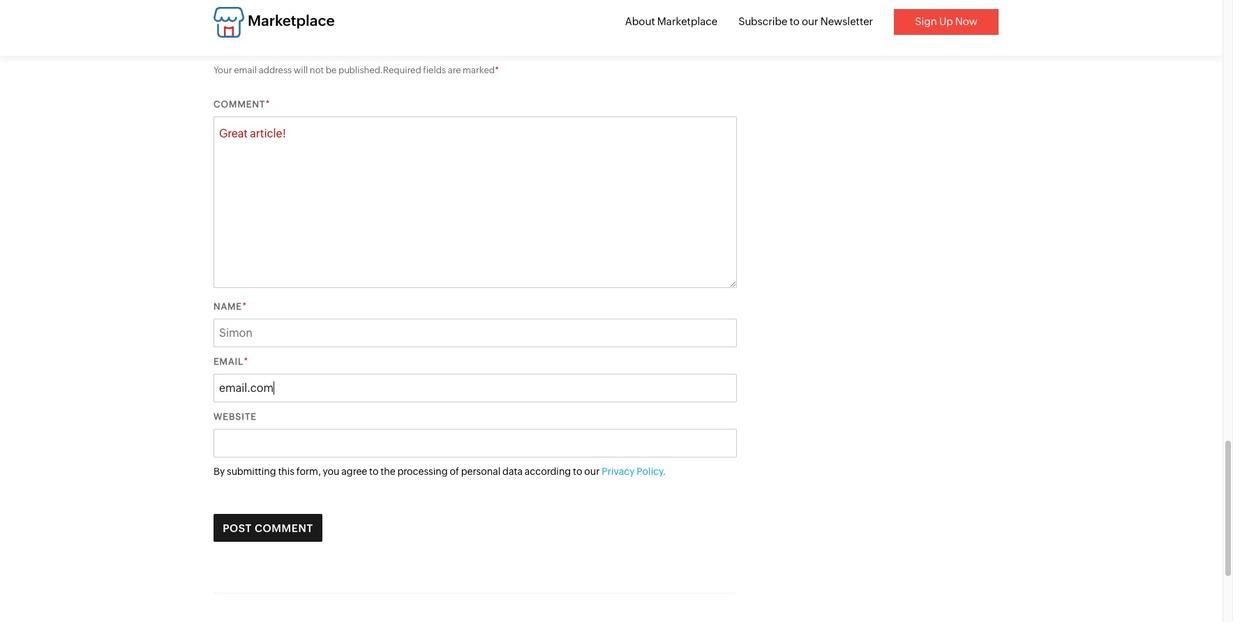 Task type: vqa. For each thing, say whether or not it's contained in the screenshot.
not
yes



Task type: describe. For each thing, give the bounding box(es) containing it.
email
[[214, 357, 244, 367]]

reply
[[271, 36, 313, 54]]

comment
[[214, 99, 265, 110]]

marked
[[463, 65, 495, 76]]

0 vertical spatial our
[[802, 15, 819, 27]]

leave
[[214, 36, 257, 54]]

by submitting this form, you agree to the processing of personal data according to our privacy policy.
[[214, 467, 666, 478]]

your email address will not be published. required fields are marked *
[[214, 65, 499, 76]]

privacy
[[602, 467, 635, 478]]

marketplace link
[[214, 7, 335, 38]]

1 horizontal spatial to
[[573, 467, 583, 478]]

1 horizontal spatial marketplace
[[658, 15, 718, 27]]

address
[[259, 65, 292, 76]]

fields
[[423, 65, 446, 76]]

policy.
[[637, 467, 666, 478]]

are
[[448, 65, 461, 76]]

Comment text field
[[214, 117, 737, 289]]

agree
[[342, 467, 367, 478]]

now
[[956, 15, 978, 27]]

* right are on the left top
[[495, 65, 499, 76]]

about
[[625, 15, 655, 27]]

up
[[940, 15, 954, 27]]

about marketplace link
[[625, 15, 718, 27]]

published.
[[339, 65, 383, 76]]

personal
[[461, 467, 501, 478]]

comment *
[[214, 99, 270, 110]]

email
[[234, 65, 257, 76]]

privacy policy. link
[[602, 467, 666, 478]]

marketplace inside marketplace link
[[248, 13, 335, 30]]

sign
[[916, 15, 938, 27]]

the
[[381, 467, 396, 478]]

* for email *
[[244, 356, 248, 367]]

* for name *
[[242, 301, 247, 312]]

a
[[260, 36, 268, 54]]



Task type: locate. For each thing, give the bounding box(es) containing it.
by
[[214, 467, 225, 478]]

about marketplace
[[625, 15, 718, 27]]

form,
[[297, 467, 321, 478]]

*
[[495, 65, 499, 76], [265, 99, 270, 110], [242, 301, 247, 312], [244, 356, 248, 367]]

Email email field
[[214, 374, 737, 403]]

processing
[[398, 467, 448, 478]]

website
[[214, 412, 257, 423]]

* up website
[[244, 356, 248, 367]]

marketplace up reply
[[248, 13, 335, 30]]

our
[[802, 15, 819, 27], [585, 467, 600, 478]]

0 horizontal spatial marketplace
[[248, 13, 335, 30]]

your
[[214, 65, 232, 76]]

required
[[383, 65, 422, 76]]

name *
[[214, 301, 247, 312]]

name
[[214, 302, 242, 312]]

marketplace right about
[[658, 15, 718, 27]]

0 horizontal spatial to
[[369, 467, 379, 478]]

Name text field
[[214, 319, 737, 348]]

sign up now link
[[895, 9, 999, 35]]

Website text field
[[214, 430, 737, 458]]

newsletter
[[821, 15, 874, 27]]

will
[[294, 65, 308, 76]]

to right according on the left bottom of page
[[573, 467, 583, 478]]

according
[[525, 467, 571, 478]]

subscribe to our newsletter
[[739, 15, 874, 27]]

0 horizontal spatial our
[[585, 467, 600, 478]]

2 horizontal spatial to
[[790, 15, 800, 27]]

data
[[503, 467, 523, 478]]

leave a reply
[[214, 36, 313, 54]]

None submit
[[214, 515, 323, 542]]

* for comment *
[[265, 99, 270, 110]]

subscribe to our newsletter link
[[739, 15, 874, 27]]

1 vertical spatial our
[[585, 467, 600, 478]]

our left the privacy
[[585, 467, 600, 478]]

to right subscribe
[[790, 15, 800, 27]]

email *
[[214, 356, 248, 367]]

sign up now
[[916, 15, 978, 27]]

marketplace
[[248, 13, 335, 30], [658, 15, 718, 27]]

be
[[326, 65, 337, 76]]

to left the
[[369, 467, 379, 478]]

of
[[450, 467, 459, 478]]

* down address
[[265, 99, 270, 110]]

you
[[323, 467, 340, 478]]

subscribe
[[739, 15, 788, 27]]

this
[[278, 467, 295, 478]]

* up email *
[[242, 301, 247, 312]]

to
[[790, 15, 800, 27], [369, 467, 379, 478], [573, 467, 583, 478]]

not
[[310, 65, 324, 76]]

our left newsletter
[[802, 15, 819, 27]]

1 horizontal spatial our
[[802, 15, 819, 27]]

submitting
[[227, 467, 276, 478]]



